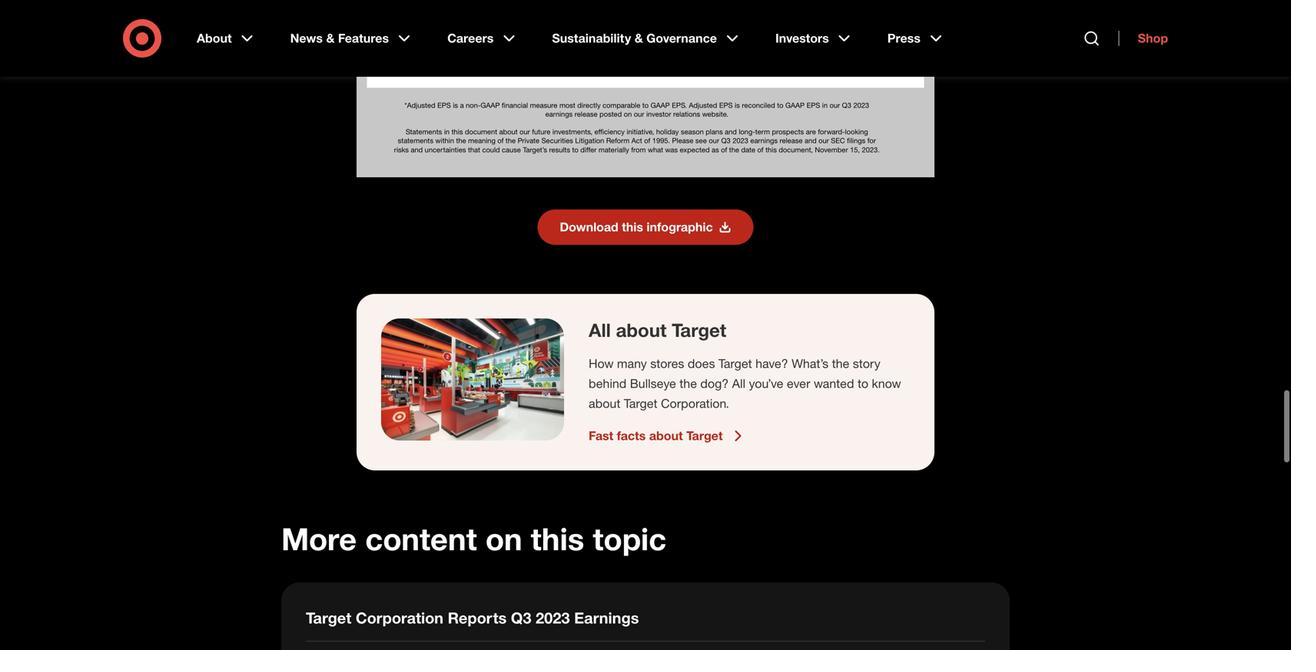 Task type: locate. For each thing, give the bounding box(es) containing it.
1 vertical spatial the
[[680, 377, 697, 392]]

stores
[[650, 357, 684, 372]]

careers
[[447, 31, 494, 46]]

about down the behind
[[589, 397, 621, 412]]

1 horizontal spatial &
[[635, 31, 643, 46]]

news
[[290, 31, 323, 46]]

more content on this topic
[[281, 521, 666, 558]]

& left governance
[[635, 31, 643, 46]]

ever
[[787, 377, 810, 392]]

1 horizontal spatial all
[[732, 377, 746, 392]]

how many stores does target have? what's the story behind bullseye the dog? all you've ever wanted to know about target corporation.
[[589, 357, 901, 412]]

features
[[338, 31, 389, 46]]

does
[[688, 357, 715, 372]]

2023
[[536, 609, 570, 628]]

1 & from the left
[[326, 31, 335, 46]]

many
[[617, 357, 647, 372]]

all right dog?
[[732, 377, 746, 392]]

about
[[616, 319, 667, 342], [589, 397, 621, 412], [649, 429, 683, 444]]

0 vertical spatial all
[[589, 319, 611, 342]]

dog?
[[701, 377, 729, 392]]

the up wanted
[[832, 357, 850, 372]]

target up dog?
[[719, 357, 752, 372]]

facts
[[617, 429, 646, 444]]

1 horizontal spatial the
[[832, 357, 850, 372]]

this
[[622, 220, 643, 235], [531, 521, 584, 558]]

fast
[[589, 429, 613, 444]]

content
[[365, 521, 477, 558]]

target
[[672, 319, 726, 342], [719, 357, 752, 372], [624, 397, 658, 412], [686, 429, 723, 444], [306, 609, 351, 628]]

about link
[[186, 18, 267, 58]]

press link
[[877, 18, 956, 58]]

all up how at left
[[589, 319, 611, 342]]

this right the on on the left bottom of the page
[[531, 521, 584, 558]]

this right download
[[622, 220, 643, 235]]

the
[[832, 357, 850, 372], [680, 377, 697, 392]]

about up the many at the bottom of the page
[[616, 319, 667, 342]]

&
[[326, 31, 335, 46], [635, 31, 643, 46]]

to
[[858, 377, 869, 392]]

have?
[[756, 357, 788, 372]]

0 horizontal spatial all
[[589, 319, 611, 342]]

the up corporation.
[[680, 377, 697, 392]]

know
[[872, 377, 901, 392]]

download this infographic
[[560, 220, 713, 235]]

what's
[[792, 357, 829, 372]]

how
[[589, 357, 614, 372]]

story
[[853, 357, 881, 372]]

q3
[[511, 609, 531, 628]]

all
[[589, 319, 611, 342], [732, 377, 746, 392]]

& right news
[[326, 31, 335, 46]]

download
[[560, 220, 618, 235]]

0 horizontal spatial &
[[326, 31, 335, 46]]

0 horizontal spatial this
[[531, 521, 584, 558]]

topic
[[593, 521, 666, 558]]

1 vertical spatial all
[[732, 377, 746, 392]]

fast facts about target
[[589, 429, 723, 444]]

bullseye
[[630, 377, 676, 392]]

on
[[486, 521, 522, 558]]

careers link
[[437, 18, 529, 58]]

corporation
[[356, 609, 443, 628]]

sustainability & governance
[[552, 31, 717, 46]]

corporation.
[[661, 397, 729, 412]]

shop link
[[1119, 31, 1168, 46]]

about right facts
[[649, 429, 683, 444]]

fast facts about target link
[[589, 427, 747, 446]]

sustainability
[[552, 31, 631, 46]]

0 vertical spatial this
[[622, 220, 643, 235]]

1 vertical spatial about
[[589, 397, 621, 412]]

& for features
[[326, 31, 335, 46]]

2 & from the left
[[635, 31, 643, 46]]

1 vertical spatial this
[[531, 521, 584, 558]]

& for governance
[[635, 31, 643, 46]]



Task type: describe. For each thing, give the bounding box(es) containing it.
press
[[887, 31, 921, 46]]

news & features link
[[279, 18, 424, 58]]

1 horizontal spatial this
[[622, 220, 643, 235]]

you've
[[749, 377, 784, 392]]

0 horizontal spatial the
[[680, 377, 697, 392]]

shop
[[1138, 31, 1168, 46]]

about inside how many stores does target have? what's the story behind bullseye the dog? all you've ever wanted to know about target corporation.
[[589, 397, 621, 412]]

2 vertical spatial about
[[649, 429, 683, 444]]

target left corporation
[[306, 609, 351, 628]]

about
[[197, 31, 232, 46]]

governance
[[646, 31, 717, 46]]

target up the does
[[672, 319, 726, 342]]

target down corporation.
[[686, 429, 723, 444]]

behind
[[589, 377, 627, 392]]

wanted
[[814, 377, 854, 392]]

download this infographic link
[[537, 210, 754, 245]]

investors link
[[765, 18, 864, 58]]

sustainability & governance link
[[541, 18, 752, 58]]

infographic
[[647, 220, 713, 235]]

all about target
[[589, 319, 726, 342]]

all inside how many stores does target have? what's the story behind bullseye the dog? all you've ever wanted to know about target corporation.
[[732, 377, 746, 392]]

0 vertical spatial the
[[832, 357, 850, 372]]

0 vertical spatial about
[[616, 319, 667, 342]]

more
[[281, 521, 357, 558]]

reports
[[448, 609, 507, 628]]

earnings
[[574, 609, 639, 628]]

news & features
[[290, 31, 389, 46]]

investors
[[775, 31, 829, 46]]

target down bullseye
[[624, 397, 658, 412]]

target corporation reports q3 2023 earnings
[[306, 609, 639, 628]]



Task type: vqa. For each thing, say whether or not it's contained in the screenshot.
leftmost Topics
no



